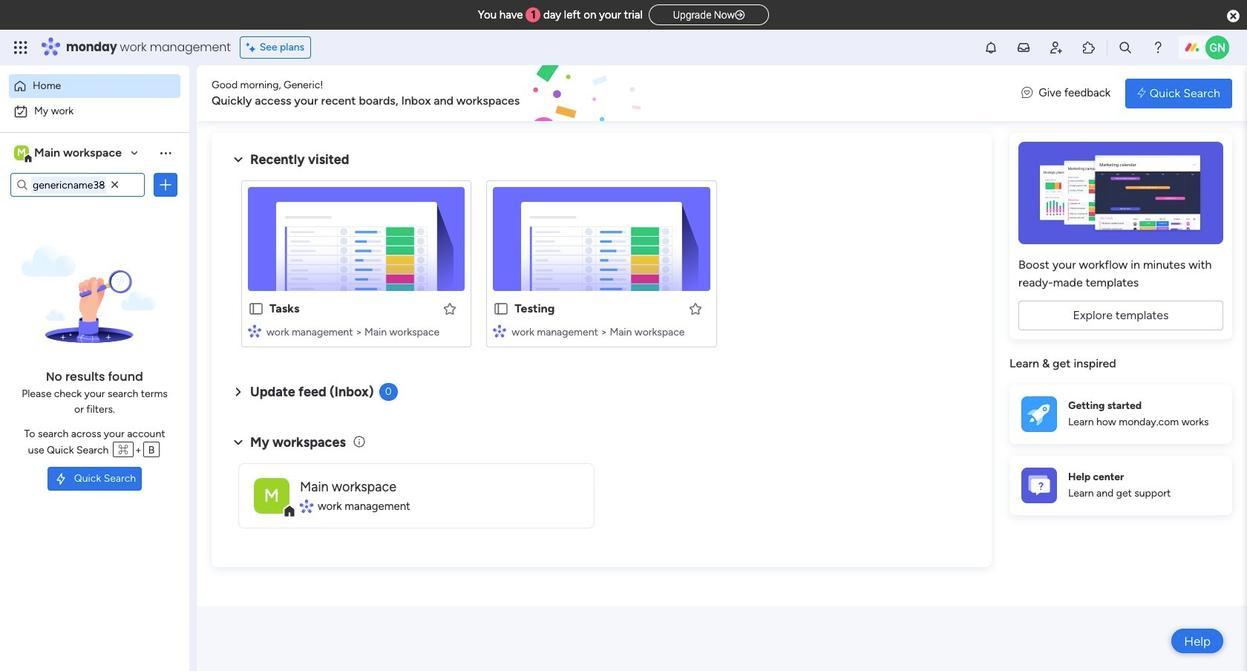 Task type: describe. For each thing, give the bounding box(es) containing it.
templates image image
[[1023, 142, 1220, 244]]

0 element
[[379, 383, 398, 401]]

help image
[[1151, 40, 1166, 55]]

invite members image
[[1049, 40, 1064, 55]]

dapulse close image
[[1228, 9, 1240, 24]]

search everything image
[[1119, 40, 1133, 55]]

1 option from the top
[[9, 74, 180, 98]]

v2 bolt switch image
[[1138, 85, 1147, 101]]

options image
[[158, 178, 173, 192]]

workspace options image
[[158, 145, 173, 160]]

v2 user feedback image
[[1022, 85, 1033, 102]]

Search in workspace field
[[31, 176, 106, 193]]

see plans image
[[246, 39, 260, 56]]

notifications image
[[984, 40, 999, 55]]

workspace image
[[14, 145, 29, 161]]

workspace selection element
[[14, 144, 124, 163]]

select product image
[[13, 40, 28, 55]]

close my workspaces image
[[229, 434, 247, 451]]



Task type: locate. For each thing, give the bounding box(es) containing it.
public board image
[[493, 301, 510, 317]]

generic name image
[[1206, 36, 1230, 59]]

getting started element
[[1010, 384, 1233, 444]]

quick search results list box
[[229, 169, 974, 365]]

monday marketplace image
[[1082, 40, 1097, 55]]

dapulse rightstroke image
[[735, 10, 745, 21]]

clear search image
[[108, 178, 123, 192]]

open update feed (inbox) image
[[229, 383, 247, 401]]

add to favorites image
[[443, 301, 458, 316]]

update feed image
[[1017, 40, 1032, 55]]

workspace image
[[254, 478, 290, 514]]

public board image
[[248, 301, 264, 317]]

2 option from the top
[[9, 100, 180, 123]]

1 vertical spatial option
[[9, 100, 180, 123]]

0 vertical spatial option
[[9, 74, 180, 98]]

help center element
[[1010, 456, 1233, 515]]

option
[[9, 74, 180, 98], [9, 100, 180, 123]]

close recently visited image
[[229, 151, 247, 169]]

add to favorites image
[[688, 301, 703, 316]]



Task type: vqa. For each thing, say whether or not it's contained in the screenshot.
'option'
yes



